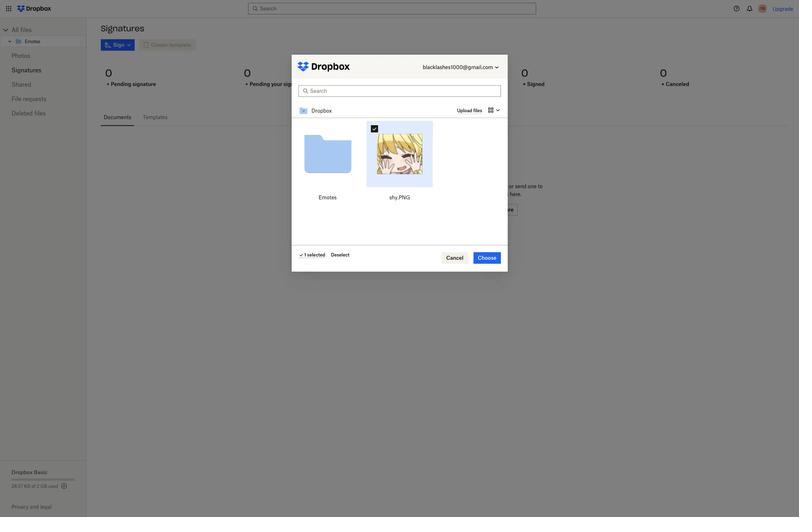 Task type: vqa. For each thing, say whether or not it's contained in the screenshot.
the bottom the All files
no



Task type: describe. For each thing, give the bounding box(es) containing it.
canceled
[[666, 81, 690, 87]]

1 vertical spatial signatures
[[12, 67, 41, 74]]

declined
[[389, 81, 411, 87]]

sign
[[468, 183, 478, 190]]

all files tree
[[1, 24, 86, 47]]

emotes
[[25, 39, 40, 44]]

or
[[509, 183, 514, 190]]

all files
[[12, 26, 32, 34]]

deleted
[[12, 110, 33, 117]]

all
[[12, 26, 19, 34]]

deleted files
[[12, 110, 46, 117]]

you
[[458, 183, 467, 190]]

signatures link
[[12, 63, 75, 77]]

whether
[[436, 183, 457, 190]]

dropbox
[[12, 470, 33, 476]]

28.57 kb of 2 gb used
[[12, 484, 58, 490]]

2 signature from the left
[[284, 81, 307, 87]]

signed
[[527, 81, 545, 87]]

and
[[30, 504, 39, 511]]

dropbox basic
[[12, 470, 47, 476]]

file requests
[[12, 95, 47, 103]]

pending for pending your signature
[[250, 81, 270, 87]]

emotes link
[[15, 37, 80, 46]]

0 for declined
[[383, 67, 390, 80]]

privacy and legal
[[12, 504, 52, 511]]

global header element
[[0, 0, 800, 18]]

2
[[37, 484, 39, 490]]

file requests link
[[12, 92, 75, 106]]

choose a file to sign dialog
[[292, 55, 508, 272]]

pending for pending signature
[[111, 81, 131, 87]]

dropbox logo - go to the homepage image
[[14, 3, 54, 14]]

documents
[[104, 114, 131, 120]]

kb
[[24, 484, 30, 490]]

documents tab
[[101, 109, 134, 126]]

0 for pending your signature
[[244, 67, 251, 80]]

templates
[[143, 114, 168, 120]]

gb
[[40, 484, 47, 490]]

get more space image
[[60, 482, 68, 491]]

pending signature
[[111, 81, 156, 87]]

shared
[[12, 81, 31, 88]]

file
[[12, 95, 21, 103]]

upgrade link
[[773, 6, 794, 12]]

photos link
[[12, 49, 75, 63]]



Task type: locate. For each thing, give the bounding box(es) containing it.
legal
[[40, 504, 52, 511]]

appears
[[490, 191, 509, 197]]

0 vertical spatial signatures
[[101, 23, 145, 34]]

one
[[528, 183, 537, 190]]

your
[[271, 81, 282, 87]]

pending
[[111, 81, 131, 87], [250, 81, 270, 87]]

signature,
[[460, 191, 484, 197]]

shared link
[[12, 77, 75, 92]]

a
[[479, 183, 482, 190]]

signature up templates
[[133, 81, 156, 87]]

others
[[436, 191, 451, 197]]

pending your signature
[[250, 81, 307, 87]]

document
[[484, 183, 508, 190]]

deleted files link
[[12, 106, 75, 121]]

signature
[[133, 81, 156, 87], [284, 81, 307, 87]]

photos
[[12, 52, 30, 59]]

it
[[485, 191, 488, 197]]

28.57
[[12, 484, 23, 490]]

0 up signed
[[522, 67, 529, 80]]

1 vertical spatial files
[[34, 110, 46, 117]]

0 horizontal spatial files
[[20, 26, 32, 34]]

pending left your
[[250, 81, 270, 87]]

to
[[538, 183, 543, 190]]

upgrade
[[773, 6, 794, 12]]

1 horizontal spatial signature
[[284, 81, 307, 87]]

basic
[[34, 470, 47, 476]]

whether you sign a document or send one to others for signature, it appears here.
[[436, 183, 543, 197]]

2 0 from the left
[[244, 67, 251, 80]]

3 0 from the left
[[383, 67, 390, 80]]

1 0 from the left
[[105, 67, 112, 80]]

4 0 from the left
[[522, 67, 529, 80]]

files
[[20, 26, 32, 34], [34, 110, 46, 117]]

0 horizontal spatial pending
[[111, 81, 131, 87]]

of
[[31, 484, 35, 490]]

templates tab
[[140, 109, 171, 126]]

files right the 'all'
[[20, 26, 32, 34]]

signatures
[[101, 23, 145, 34], [12, 67, 41, 74]]

1 horizontal spatial files
[[34, 110, 46, 117]]

requests
[[23, 95, 47, 103]]

privacy and legal link
[[12, 504, 86, 511]]

signature right your
[[284, 81, 307, 87]]

files down file requests link
[[34, 110, 46, 117]]

0 for pending signature
[[105, 67, 112, 80]]

0 horizontal spatial signatures
[[12, 67, 41, 74]]

files for all files
[[20, 26, 32, 34]]

1 signature from the left
[[133, 81, 156, 87]]

0 vertical spatial files
[[20, 26, 32, 34]]

tab list containing documents
[[101, 109, 788, 126]]

tab list
[[101, 109, 788, 126]]

used
[[48, 484, 58, 490]]

0 up canceled
[[660, 67, 667, 80]]

here.
[[510, 191, 522, 197]]

all files link
[[12, 24, 86, 36]]

1 horizontal spatial signatures
[[101, 23, 145, 34]]

files for deleted files
[[34, 110, 46, 117]]

0 up pending your signature
[[244, 67, 251, 80]]

privacy
[[12, 504, 29, 511]]

1 horizontal spatial pending
[[250, 81, 270, 87]]

1 pending from the left
[[111, 81, 131, 87]]

2 pending from the left
[[250, 81, 270, 87]]

0 up declined
[[383, 67, 390, 80]]

files inside all files link
[[20, 26, 32, 34]]

0 for canceled
[[660, 67, 667, 80]]

pending up documents
[[111, 81, 131, 87]]

send
[[515, 183, 527, 190]]

5 0 from the left
[[660, 67, 667, 80]]

for
[[452, 191, 459, 197]]

0 for signed
[[522, 67, 529, 80]]

files inside deleted files link
[[34, 110, 46, 117]]

0
[[105, 67, 112, 80], [244, 67, 251, 80], [383, 67, 390, 80], [522, 67, 529, 80], [660, 67, 667, 80]]

0 horizontal spatial signature
[[133, 81, 156, 87]]

0 up "pending signature"
[[105, 67, 112, 80]]



